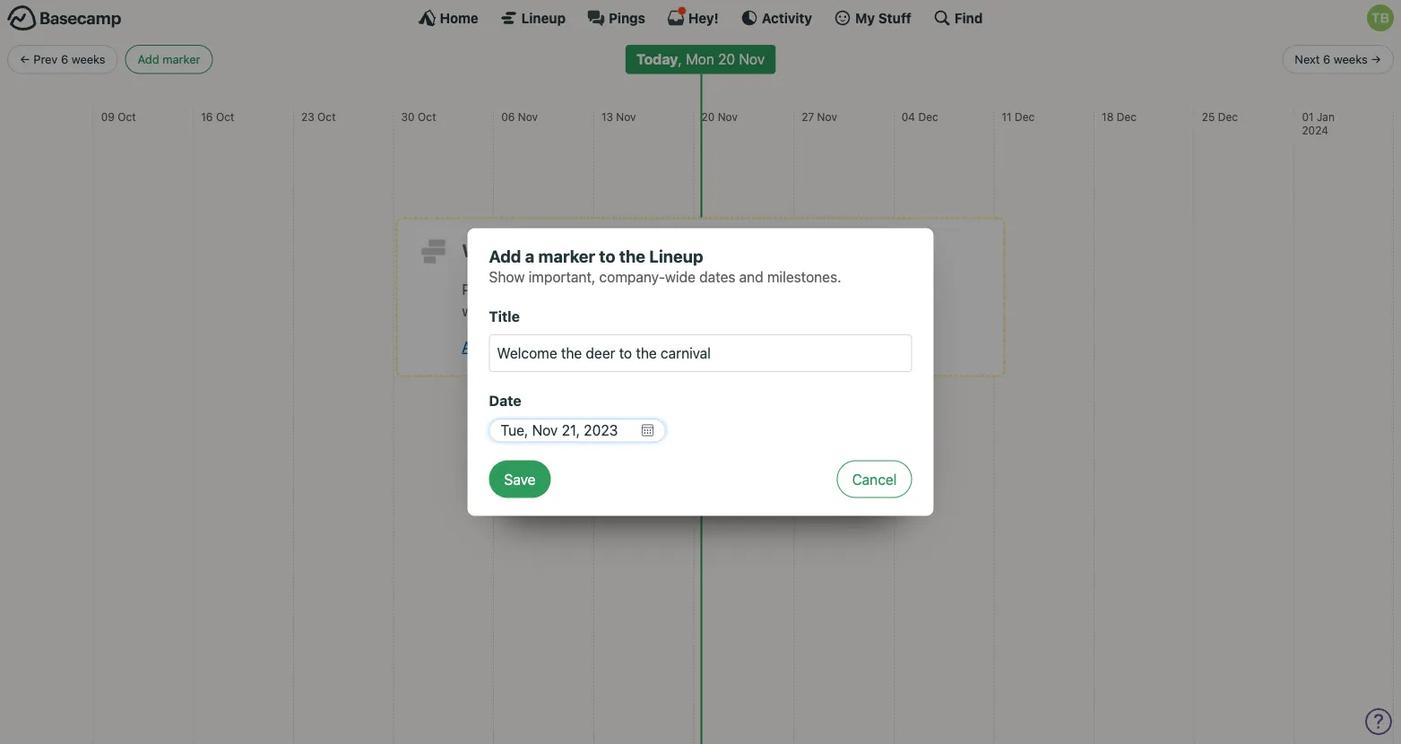 Task type: vqa. For each thing, say whether or not it's contained in the screenshot.
23 Oct
yes



Task type: describe. For each thing, give the bounding box(es) containing it.
play,
[[861, 281, 890, 298]]

marker inside add a marker to the lineup show important, company-wide dates and milestones.
[[539, 246, 595, 266]]

a left "project" at the top of the page
[[611, 338, 619, 355]]

04 dec
[[902, 110, 939, 123]]

30 oct
[[401, 110, 436, 123]]

add for a
[[489, 246, 521, 266]]

oct for 30 oct
[[418, 110, 436, 123]]

18 dec
[[1102, 110, 1137, 123]]

16 oct
[[201, 110, 234, 123]]

important,
[[529, 269, 596, 286]]

11 dec
[[1002, 110, 1035, 123]]

hey! button
[[667, 9, 719, 27]]

when
[[605, 302, 640, 319]]

snapshot
[[719, 281, 779, 298]]

to inside add a marker to the lineup show important, company-wide dates and milestones.
[[599, 246, 616, 266]]

title
[[489, 308, 520, 325]]

wide
[[665, 269, 696, 286]]

start
[[700, 302, 730, 319]]

06
[[501, 110, 515, 123]]

1 horizontal spatial projects
[[643, 302, 696, 319]]

working
[[462, 302, 513, 319]]

lineup inside main element
[[522, 10, 566, 26]]

main element
[[0, 0, 1402, 35]]

oct for 23 oct
[[318, 110, 336, 123]]

activity
[[762, 10, 812, 26]]

and down timeline
[[577, 302, 601, 319]]

Choose date… field
[[489, 419, 666, 443]]

add for marker
[[138, 52, 159, 66]]

2 vertical spatial on
[[734, 338, 750, 355]]

nov for 20 nov
[[718, 110, 738, 123]]

show
[[489, 269, 525, 286]]

0 horizontal spatial dates
[[554, 338, 591, 355]]

next 6 weeks →
[[1295, 52, 1382, 66]]

nov for 13 nov
[[616, 110, 636, 123]]

cancel link
[[837, 460, 912, 498]]

dec for 25 dec
[[1218, 110, 1238, 123]]

0 vertical spatial marker
[[163, 52, 200, 66]]

the inside add a marker to the lineup show important, company-wide dates and milestones.
[[619, 246, 646, 266]]

add start/end dates to a project link
[[462, 338, 668, 355]]

lineup link
[[500, 9, 566, 27]]

and inside add a marker to the lineup show important, company-wide dates and milestones.
[[739, 269, 764, 286]]

welcome
[[462, 240, 540, 261]]

01 jan 2024
[[1302, 110, 1335, 137]]

dec for 04 dec
[[919, 110, 939, 123]]

visual
[[667, 281, 704, 298]]

find
[[955, 10, 983, 26]]

my stuff
[[856, 10, 912, 26]]

to down when
[[594, 338, 607, 355]]

date
[[489, 392, 522, 409]]

dec for 18 dec
[[1117, 110, 1137, 123]]

a inside add a marker to the lineup show important, company-wide dates and milestones.
[[525, 246, 535, 266]]

13
[[602, 110, 613, 123]]

project
[[622, 338, 668, 355]]

cancel
[[852, 471, 897, 488]]

tim burton image
[[1367, 4, 1394, 31]]

←
[[20, 52, 30, 66]]

20 nov
[[702, 110, 738, 123]]

find button
[[933, 9, 983, 27]]

hey!
[[689, 10, 719, 26]]

0 horizontal spatial on
[[517, 302, 534, 319]]

a up start
[[708, 281, 715, 298]]

oct for 09 oct
[[118, 110, 136, 123]]

what's
[[800, 281, 842, 298]]

for
[[634, 281, 652, 298]]

add start/end dates to a project to view it on the lineup.
[[462, 338, 826, 355]]

06 nov
[[501, 110, 538, 123]]

prev
[[33, 52, 58, 66]]

30
[[401, 110, 415, 123]]

2 6 from the left
[[1324, 52, 1331, 66]]

view
[[689, 338, 718, 355]]

next
[[1295, 52, 1320, 66]]

1 horizontal spatial on
[[548, 281, 564, 298]]

lineup.
[[779, 338, 826, 355]]

to left "view"
[[672, 338, 685, 355]]

25
[[1202, 110, 1215, 123]]



Task type: locate. For each thing, give the bounding box(es) containing it.
1 vertical spatial marker
[[539, 246, 595, 266]]

0 vertical spatial on
[[548, 281, 564, 298]]

09 oct
[[101, 110, 136, 123]]

dec right 25
[[1218, 110, 1238, 123]]

end.
[[762, 302, 790, 319]]

add a marker to the lineup show important, company-wide dates and milestones.
[[489, 246, 842, 286]]

1 vertical spatial on
[[517, 302, 534, 319]]

projects up title
[[491, 281, 544, 298]]

marker
[[163, 52, 200, 66], [539, 246, 595, 266]]

27 nov
[[802, 110, 837, 123]]

to
[[544, 240, 561, 261], [599, 246, 616, 266], [594, 338, 607, 355], [672, 338, 685, 355]]

1 horizontal spatial add
[[462, 338, 488, 355]]

6
[[61, 52, 68, 66], [1324, 52, 1331, 66]]

nov right 27
[[817, 110, 837, 123]]

0 horizontal spatial marker
[[163, 52, 200, 66]]

start/end
[[492, 338, 551, 355]]

11
[[1002, 110, 1012, 123]]

2 nov from the left
[[616, 110, 636, 123]]

projects
[[491, 281, 544, 298], [643, 302, 696, 319]]

1 horizontal spatial weeks
[[1334, 52, 1368, 66]]

nov right 20
[[718, 110, 738, 123]]

to up important,
[[544, 240, 561, 261]]

company-
[[599, 269, 665, 286]]

a up important,
[[525, 246, 535, 266]]

home
[[440, 10, 479, 26]]

weeks right prev
[[71, 52, 105, 66]]

stuff
[[879, 10, 912, 26]]

plot projects on a timeline for a visual a snapshot of what's in play, who's working on what, and when projects start and end.
[[462, 281, 932, 319]]

the up important,
[[565, 240, 593, 261]]

01
[[1302, 110, 1314, 123]]

1 vertical spatial dates
[[554, 338, 591, 355]]

None text field
[[489, 334, 912, 372]]

1 dec from the left
[[919, 110, 939, 123]]

a right for
[[656, 281, 663, 298]]

a
[[525, 246, 535, 266], [568, 281, 575, 298], [656, 281, 663, 298], [708, 281, 715, 298], [611, 338, 619, 355]]

add marker link
[[125, 45, 213, 74]]

3 oct from the left
[[318, 110, 336, 123]]

27
[[802, 110, 814, 123]]

add for start/end
[[462, 338, 488, 355]]

1 horizontal spatial 6
[[1324, 52, 1331, 66]]

oct right 16
[[216, 110, 234, 123]]

switch accounts image
[[7, 4, 122, 32]]

plot
[[462, 281, 488, 298]]

1 vertical spatial lineup
[[649, 246, 703, 266]]

on left what,
[[517, 302, 534, 319]]

1 oct from the left
[[118, 110, 136, 123]]

nov for 06 nov
[[518, 110, 538, 123]]

← prev 6 weeks
[[20, 52, 105, 66]]

dates
[[700, 269, 736, 286], [554, 338, 591, 355]]

weeks
[[71, 52, 105, 66], [1334, 52, 1368, 66]]

dec right 18
[[1117, 110, 1137, 123]]

→
[[1371, 52, 1382, 66]]

dec
[[919, 110, 939, 123], [1015, 110, 1035, 123], [1117, 110, 1137, 123], [1218, 110, 1238, 123]]

dates up start
[[700, 269, 736, 286]]

today
[[637, 51, 678, 68]]

2 oct from the left
[[216, 110, 234, 123]]

0 horizontal spatial add
[[138, 52, 159, 66]]

on right it
[[734, 338, 750, 355]]

0 horizontal spatial the
[[565, 240, 593, 261]]

09
[[101, 110, 115, 123]]

my
[[856, 10, 875, 26]]

23
[[301, 110, 314, 123]]

0 horizontal spatial lineup
[[522, 10, 566, 26]]

3 dec from the left
[[1117, 110, 1137, 123]]

0 horizontal spatial projects
[[491, 281, 544, 298]]

dates down what,
[[554, 338, 591, 355]]

on up what,
[[548, 281, 564, 298]]

my stuff button
[[834, 9, 912, 27]]

projects down the visual
[[643, 302, 696, 319]]

weeks left →
[[1334, 52, 1368, 66]]

1 horizontal spatial the
[[619, 246, 646, 266]]

23 oct
[[301, 110, 336, 123]]

who's
[[894, 281, 932, 298]]

0 horizontal spatial weeks
[[71, 52, 105, 66]]

2 horizontal spatial the
[[754, 338, 775, 355]]

timeline
[[579, 281, 630, 298]]

dec for 11 dec
[[1015, 110, 1035, 123]]

1 nov from the left
[[518, 110, 538, 123]]

1 vertical spatial projects
[[643, 302, 696, 319]]

4 oct from the left
[[418, 110, 436, 123]]

a up what,
[[568, 281, 575, 298]]

0 vertical spatial dates
[[700, 269, 736, 286]]

2 vertical spatial add
[[462, 338, 488, 355]]

add inside the 'add marker' link
[[138, 52, 159, 66]]

oct for 16 oct
[[216, 110, 234, 123]]

and down snapshot
[[734, 302, 758, 319]]

it
[[722, 338, 730, 355]]

25 dec
[[1202, 110, 1238, 123]]

dates inside add a marker to the lineup show important, company-wide dates and milestones.
[[700, 269, 736, 286]]

6 right prev
[[61, 52, 68, 66]]

what,
[[537, 302, 573, 319]]

20
[[702, 110, 715, 123]]

6 right next
[[1324, 52, 1331, 66]]

1 horizontal spatial marker
[[539, 246, 595, 266]]

2 horizontal spatial add
[[489, 246, 521, 266]]

oct right 30
[[418, 110, 436, 123]]

18
[[1102, 110, 1114, 123]]

oct right "09"
[[118, 110, 136, 123]]

2 dec from the left
[[1015, 110, 1035, 123]]

dec right 04
[[919, 110, 939, 123]]

None submit
[[489, 460, 551, 498]]

oct
[[118, 110, 136, 123], [216, 110, 234, 123], [318, 110, 336, 123], [418, 110, 436, 123]]

the down end.
[[754, 338, 775, 355]]

add
[[138, 52, 159, 66], [489, 246, 521, 266], [462, 338, 488, 355]]

lineup right home
[[522, 10, 566, 26]]

04
[[902, 110, 916, 123]]

nov right 13 in the top left of the page
[[616, 110, 636, 123]]

add marker
[[138, 52, 200, 66]]

4 dec from the left
[[1218, 110, 1238, 123]]

lineup!
[[597, 240, 660, 261]]

2 horizontal spatial on
[[734, 338, 750, 355]]

1 6 from the left
[[61, 52, 68, 66]]

lineup inside add a marker to the lineup show important, company-wide dates and milestones.
[[649, 246, 703, 266]]

the up company-
[[619, 246, 646, 266]]

lineup up wide
[[649, 246, 703, 266]]

lineup
[[522, 10, 566, 26], [649, 246, 703, 266]]

2 weeks from the left
[[1334, 52, 1368, 66]]

1 horizontal spatial lineup
[[649, 246, 703, 266]]

0 vertical spatial projects
[[491, 281, 544, 298]]

and
[[739, 269, 764, 286], [577, 302, 601, 319], [734, 302, 758, 319]]

the
[[565, 240, 593, 261], [619, 246, 646, 266], [754, 338, 775, 355]]

2024
[[1302, 124, 1329, 137]]

welcome to the lineup!
[[462, 240, 660, 261]]

milestones.
[[767, 269, 842, 286]]

13 nov
[[602, 110, 636, 123]]

nov for 27 nov
[[817, 110, 837, 123]]

nov
[[518, 110, 538, 123], [616, 110, 636, 123], [718, 110, 738, 123], [817, 110, 837, 123]]

home link
[[418, 9, 479, 27]]

dec right the 11
[[1015, 110, 1035, 123]]

on
[[548, 281, 564, 298], [517, 302, 534, 319], [734, 338, 750, 355]]

of
[[783, 281, 796, 298]]

nov right 06
[[518, 110, 538, 123]]

1 weeks from the left
[[71, 52, 105, 66]]

to up company-
[[599, 246, 616, 266]]

0 vertical spatial add
[[138, 52, 159, 66]]

1 vertical spatial add
[[489, 246, 521, 266]]

16
[[201, 110, 213, 123]]

and left the of
[[739, 269, 764, 286]]

1 horizontal spatial dates
[[700, 269, 736, 286]]

3 nov from the left
[[718, 110, 738, 123]]

activity link
[[741, 9, 812, 27]]

in
[[846, 281, 857, 298]]

0 horizontal spatial 6
[[61, 52, 68, 66]]

0 vertical spatial lineup
[[522, 10, 566, 26]]

4 nov from the left
[[817, 110, 837, 123]]

add inside add a marker to the lineup show important, company-wide dates and milestones.
[[489, 246, 521, 266]]

jan
[[1317, 110, 1335, 123]]

oct right 23
[[318, 110, 336, 123]]



